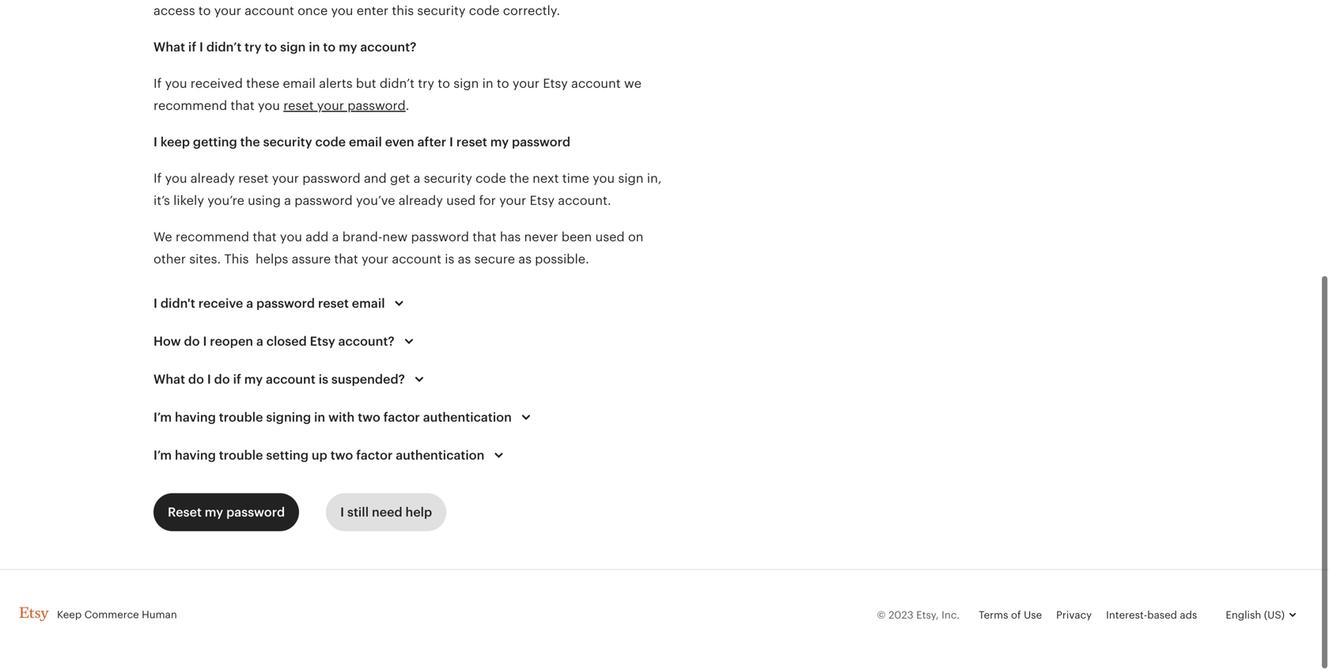 Task type: describe. For each thing, give the bounding box(es) containing it.
of
[[1011, 610, 1021, 621]]

you inside we recommend that you add a brand-new password that has never been used on other sites. this  helps assure that your account is as secure as possible.
[[280, 230, 302, 244]]

these
[[246, 77, 280, 91]]

password inside i didn't receive a password reset email dropdown button
[[256, 297, 315, 311]]

having for i'm having trouble setting up two factor authentication
[[175, 449, 216, 463]]

i keep getting the security code email even after i reset my password
[[153, 135, 570, 150]]

is inside dropdown button
[[319, 373, 328, 387]]

if you received these email alerts but didn't try to sign in to your etsy account we recommend that you
[[153, 77, 642, 113]]

password inside we recommend that you add a brand-new password that has never been used on other sites. this  helps assure that your account is as secure as possible.
[[411, 230, 469, 244]]

i down reopen
[[207, 373, 211, 387]]

keep
[[57, 609, 82, 621]]

0 horizontal spatial didn't
[[206, 40, 242, 55]]

if you already reset your password and get a security code the next time you sign in, it's likely you're using a password you've already used for your etsy account.
[[153, 172, 662, 208]]

we
[[624, 77, 642, 91]]

0 horizontal spatial try
[[245, 40, 262, 55]]

i didn't receive a password reset email button
[[139, 285, 423, 323]]

didn't
[[160, 297, 195, 311]]

what if i didn't try to sign in to my account?
[[153, 40, 417, 55]]

0 vertical spatial code
[[315, 135, 346, 150]]

account? inside dropdown button
[[338, 335, 395, 349]]

add
[[305, 230, 329, 244]]

sites.
[[189, 252, 221, 267]]

a inside we recommend that you add a brand-new password that has never been used on other sites. this  helps assure that your account is as secure as possible.
[[332, 230, 339, 244]]

we
[[153, 230, 172, 244]]

if for if you received these email alerts but didn't try to sign in to your etsy account we recommend that you
[[153, 77, 162, 91]]

i'm for i'm having trouble setting up two factor authentication
[[153, 449, 172, 463]]

email for reset
[[352, 297, 385, 311]]

i left still
[[340, 506, 344, 520]]

i'm having trouble signing in with two factor authentication button
[[139, 399, 550, 437]]

i inside dropdown button
[[153, 297, 157, 311]]

if inside dropdown button
[[233, 373, 241, 387]]

a inside dropdown button
[[256, 335, 263, 349]]

you right "time"
[[593, 172, 615, 186]]

ads
[[1180, 610, 1197, 621]]

how do i reopen a closed etsy account?
[[153, 335, 395, 349]]

reset my password
[[168, 506, 285, 520]]

0 horizontal spatial security
[[263, 135, 312, 150]]

recommend inside we recommend that you add a brand-new password that has never been used on other sites. this  helps assure that your account is as secure as possible.
[[176, 230, 249, 244]]

reset down what if i didn't try to sign in to my account?
[[283, 99, 314, 113]]

your inside we recommend that you add a brand-new password that has never been used on other sites. this  helps assure that your account is as secure as possible.
[[362, 252, 389, 267]]

in inside 'if you received these email alerts but didn't try to sign in to your etsy account we recommend that you'
[[482, 77, 493, 91]]

english
[[1226, 610, 1261, 621]]

and
[[364, 172, 387, 186]]

english (us) button
[[1211, 597, 1310, 634]]

account.
[[558, 194, 611, 208]]

etsy inside if you already reset your password and get a security code the next time you sign in, it's likely you're using a password you've already used for your etsy account.
[[530, 194, 555, 208]]

closed
[[266, 335, 307, 349]]

setting
[[266, 449, 309, 463]]

i up received
[[199, 40, 203, 55]]

english (us)
[[1226, 610, 1285, 621]]

reset my password link
[[153, 494, 299, 532]]

i'm having trouble setting up two factor authentication button
[[139, 437, 522, 475]]

interest-
[[1106, 610, 1147, 621]]

reset your password link
[[283, 99, 406, 113]]

keep commerce human
[[57, 609, 177, 621]]

based
[[1147, 610, 1177, 621]]

i still need help
[[340, 506, 432, 520]]

reset
[[168, 506, 202, 520]]

if for if you already reset your password and get a security code the next time you sign in, it's likely you're using a password you've already used for your etsy account.
[[153, 172, 162, 186]]

account inside dropdown button
[[266, 373, 316, 387]]

etsy image
[[19, 607, 49, 622]]

alerts
[[319, 77, 353, 91]]

receive
[[198, 297, 243, 311]]

interest-based ads link
[[1106, 610, 1197, 621]]

try inside 'if you received these email alerts but didn't try to sign in to your etsy account we recommend that you'
[[418, 77, 434, 91]]

1 as from the left
[[458, 252, 471, 267]]

time
[[562, 172, 589, 186]]

i'm having trouble setting up two factor authentication
[[153, 449, 484, 463]]

two inside dropdown button
[[330, 449, 353, 463]]

possible.
[[535, 252, 589, 267]]

used inside if you already reset your password and get a security code the next time you sign in, it's likely you're using a password you've already used for your etsy account.
[[446, 194, 476, 208]]

commerce
[[84, 609, 139, 621]]

authentication inside dropdown button
[[423, 411, 512, 425]]

interest-based ads
[[1106, 610, 1197, 621]]

that down brand-
[[334, 252, 358, 267]]

keep
[[160, 135, 190, 150]]

a right using
[[284, 194, 291, 208]]

use
[[1024, 610, 1042, 621]]

suspended?
[[331, 373, 405, 387]]

has
[[500, 230, 521, 244]]

© 2023 etsy, inc. link
[[877, 610, 960, 621]]

you've
[[356, 194, 395, 208]]

do for what
[[188, 373, 204, 387]]

still
[[347, 506, 369, 520]]

how do i reopen a closed etsy account? button
[[139, 323, 433, 361]]

factor inside dropdown button
[[356, 449, 393, 463]]

.
[[406, 99, 409, 113]]

what do i do if my account is suspended?
[[153, 373, 405, 387]]

2 as from the left
[[518, 252, 532, 267]]

how
[[153, 335, 181, 349]]

i still need help link
[[326, 494, 446, 532]]

been
[[561, 230, 592, 244]]

i right after in the top of the page
[[449, 135, 453, 150]]

account inside we recommend that you add a brand-new password that has never been used on other sites. this  helps assure that your account is as secure as possible.
[[392, 252, 441, 267]]

©
[[877, 610, 886, 621]]

your inside 'if you received these email alerts but didn't try to sign in to your etsy account we recommend that you'
[[513, 77, 540, 91]]

helps
[[255, 252, 288, 267]]

that up secure
[[473, 230, 497, 244]]

we recommend that you add a brand-new password that has never been used on other sites. this  helps assure that your account is as secure as possible.
[[153, 230, 644, 267]]

used inside we recommend that you add a brand-new password that has never been used on other sites. this  helps assure that your account is as secure as possible.
[[595, 230, 625, 244]]

terms
[[979, 610, 1008, 621]]

etsy inside 'if you received these email alerts but didn't try to sign in to your etsy account we recommend that you'
[[543, 77, 568, 91]]

(us)
[[1264, 610, 1285, 621]]

privacy
[[1056, 610, 1092, 621]]

never
[[524, 230, 558, 244]]

my up alerts
[[339, 40, 357, 55]]

that up helps at the left of the page
[[253, 230, 277, 244]]

likely
[[173, 194, 204, 208]]

0 vertical spatial sign
[[280, 40, 306, 55]]

what for what if i didn't try to sign in to my account?
[[153, 40, 185, 55]]

what for what do i do if my account is suspended?
[[153, 373, 185, 387]]

is inside we recommend that you add a brand-new password that has never been used on other sites. this  helps assure that your account is as secure as possible.
[[445, 252, 454, 267]]

sign inside if you already reset your password and get a security code the next time you sign in, it's likely you're using a password you've already used for your etsy account.
[[618, 172, 644, 186]]



Task type: vqa. For each thing, say whether or not it's contained in the screenshot.
the bottom the for
no



Task type: locate. For each thing, give the bounding box(es) containing it.
1 vertical spatial is
[[319, 373, 328, 387]]

it's
[[153, 194, 170, 208]]

my right reset in the bottom of the page
[[205, 506, 223, 520]]

0 vertical spatial didn't
[[206, 40, 242, 55]]

two inside dropdown button
[[358, 411, 380, 425]]

email inside dropdown button
[[352, 297, 385, 311]]

email inside 'if you received these email alerts but didn't try to sign in to your etsy account we recommend that you'
[[283, 77, 316, 91]]

recommend up sites. on the top left of the page
[[176, 230, 249, 244]]

i'm
[[153, 411, 172, 425], [153, 449, 172, 463]]

password up how do i reopen a closed etsy account? dropdown button
[[256, 297, 315, 311]]

reset inside if you already reset your password and get a security code the next time you sign in, it's likely you're using a password you've already used for your etsy account.
[[238, 172, 269, 186]]

factor down i'm having trouble signing in with two factor authentication dropdown button
[[356, 449, 393, 463]]

email down we recommend that you add a brand-new password that has never been used on other sites. this  helps assure that your account is as secure as possible.
[[352, 297, 385, 311]]

didn't up received
[[206, 40, 242, 55]]

i'm inside dropdown button
[[153, 449, 172, 463]]

1 horizontal spatial is
[[445, 252, 454, 267]]

getting
[[193, 135, 237, 150]]

in inside dropdown button
[[314, 411, 325, 425]]

password up "next"
[[512, 135, 570, 150]]

1 horizontal spatial as
[[518, 252, 532, 267]]

other
[[153, 252, 186, 267]]

2 horizontal spatial account
[[571, 77, 621, 91]]

i'm down how
[[153, 411, 172, 425]]

you down these
[[258, 99, 280, 113]]

0 vertical spatial etsy
[[543, 77, 568, 91]]

2 vertical spatial email
[[352, 297, 385, 311]]

trouble for signing
[[219, 411, 263, 425]]

authentication
[[423, 411, 512, 425], [396, 449, 484, 463]]

as left secure
[[458, 252, 471, 267]]

trouble
[[219, 411, 263, 425], [219, 449, 263, 463]]

1 vertical spatial factor
[[356, 449, 393, 463]]

security
[[263, 135, 312, 150], [424, 172, 472, 186]]

etsy,
[[916, 610, 939, 621]]

didn't inside 'if you received these email alerts but didn't try to sign in to your etsy account we recommend that you'
[[380, 77, 415, 91]]

1 vertical spatial try
[[418, 77, 434, 91]]

0 vertical spatial the
[[240, 135, 260, 150]]

0 horizontal spatial used
[[446, 194, 476, 208]]

for
[[479, 194, 496, 208]]

reset right after in the top of the page
[[456, 135, 487, 150]]

need
[[372, 506, 402, 520]]

1 vertical spatial used
[[595, 230, 625, 244]]

etsy down "next"
[[530, 194, 555, 208]]

trouble inside dropdown button
[[219, 449, 263, 463]]

a
[[413, 172, 420, 186], [284, 194, 291, 208], [332, 230, 339, 244], [246, 297, 253, 311], [256, 335, 263, 349]]

i'm having trouble signing in with two factor authentication
[[153, 411, 512, 425]]

1 horizontal spatial code
[[476, 172, 506, 186]]

password
[[347, 99, 406, 113], [512, 135, 570, 150], [302, 172, 361, 186], [294, 194, 353, 208], [411, 230, 469, 244], [256, 297, 315, 311], [226, 506, 285, 520]]

i didn't receive a password reset email
[[153, 297, 385, 311]]

what do i do if my account is suspended? button
[[139, 361, 443, 399]]

as
[[458, 252, 471, 267], [518, 252, 532, 267]]

etsy left we
[[543, 77, 568, 91]]

sign
[[280, 40, 306, 55], [453, 77, 479, 91], [618, 172, 644, 186]]

two right the 'up'
[[330, 449, 353, 463]]

used
[[446, 194, 476, 208], [595, 230, 625, 244]]

1 vertical spatial what
[[153, 373, 185, 387]]

i'm up reset in the bottom of the page
[[153, 449, 172, 463]]

do down didn't
[[188, 373, 204, 387]]

1 what from the top
[[153, 40, 185, 55]]

0 vertical spatial trouble
[[219, 411, 263, 425]]

email for code
[[349, 135, 382, 150]]

terms of use link
[[979, 610, 1042, 621]]

on
[[628, 230, 644, 244]]

0 vertical spatial recommend
[[153, 99, 227, 113]]

password down but
[[347, 99, 406, 113]]

used left for
[[446, 194, 476, 208]]

using
[[248, 194, 281, 208]]

your
[[513, 77, 540, 91], [317, 99, 344, 113], [272, 172, 299, 186], [499, 194, 526, 208], [362, 252, 389, 267]]

do right how
[[184, 335, 200, 349]]

account up signing on the bottom
[[266, 373, 316, 387]]

security down after in the top of the page
[[424, 172, 472, 186]]

0 horizontal spatial sign
[[280, 40, 306, 55]]

next
[[533, 172, 559, 186]]

© 2023 etsy, inc.
[[877, 610, 960, 621]]

is up i'm having trouble signing in with two factor authentication
[[319, 373, 328, 387]]

two
[[358, 411, 380, 425], [330, 449, 353, 463]]

trouble for setting
[[219, 449, 263, 463]]

1 vertical spatial etsy
[[530, 194, 555, 208]]

that down these
[[231, 99, 255, 113]]

human
[[142, 609, 177, 621]]

code up for
[[476, 172, 506, 186]]

security up using
[[263, 135, 312, 150]]

2 if from the top
[[153, 172, 162, 186]]

1 having from the top
[[175, 411, 216, 425]]

assure
[[292, 252, 331, 267]]

if
[[188, 40, 196, 55], [233, 373, 241, 387]]

1 horizontal spatial didn't
[[380, 77, 415, 91]]

email left even
[[349, 135, 382, 150]]

password left and
[[302, 172, 361, 186]]

trouble left setting
[[219, 449, 263, 463]]

0 vertical spatial having
[[175, 411, 216, 425]]

1 horizontal spatial if
[[233, 373, 241, 387]]

even
[[385, 135, 414, 150]]

0 vertical spatial two
[[358, 411, 380, 425]]

get
[[390, 172, 410, 186]]

if up received
[[188, 40, 196, 55]]

if left received
[[153, 77, 162, 91]]

trouble left signing on the bottom
[[219, 411, 263, 425]]

account? up suspended?
[[338, 335, 395, 349]]

recommend
[[153, 99, 227, 113], [176, 230, 249, 244]]

the
[[240, 135, 260, 150], [510, 172, 529, 186]]

help
[[405, 506, 432, 520]]

you left add on the left of page
[[280, 230, 302, 244]]

0 horizontal spatial the
[[240, 135, 260, 150]]

you left received
[[165, 77, 187, 91]]

brand-
[[342, 230, 382, 244]]

account inside 'if you received these email alerts but didn't try to sign in to your etsy account we recommend that you'
[[571, 77, 621, 91]]

1 vertical spatial the
[[510, 172, 529, 186]]

account?
[[360, 40, 417, 55], [338, 335, 395, 349]]

do for how
[[184, 335, 200, 349]]

that inside 'if you received these email alerts but didn't try to sign in to your etsy account we recommend that you'
[[231, 99, 255, 113]]

1 vertical spatial sign
[[453, 77, 479, 91]]

1 vertical spatial i'm
[[153, 449, 172, 463]]

having for i'm having trouble signing in with two factor authentication
[[175, 411, 216, 425]]

my up for
[[490, 135, 509, 150]]

a inside dropdown button
[[246, 297, 253, 311]]

reset
[[283, 99, 314, 113], [456, 135, 487, 150], [238, 172, 269, 186], [318, 297, 349, 311]]

security inside if you already reset your password and get a security code the next time you sign in, it's likely you're using a password you've already used for your etsy account.
[[424, 172, 472, 186]]

having inside dropdown button
[[175, 411, 216, 425]]

2 vertical spatial account
[[266, 373, 316, 387]]

my
[[339, 40, 357, 55], [490, 135, 509, 150], [244, 373, 263, 387], [205, 506, 223, 520]]

2 vertical spatial in
[[314, 411, 325, 425]]

1 vertical spatial account
[[392, 252, 441, 267]]

1 horizontal spatial already
[[399, 194, 443, 208]]

trouble inside dropdown button
[[219, 411, 263, 425]]

you up the 'likely'
[[165, 172, 187, 186]]

a right get
[[413, 172, 420, 186]]

0 vertical spatial i'm
[[153, 411, 172, 425]]

in,
[[647, 172, 662, 186]]

code
[[315, 135, 346, 150], [476, 172, 506, 186]]

factor inside dropdown button
[[383, 411, 420, 425]]

factor
[[383, 411, 420, 425], [356, 449, 393, 463]]

0 vertical spatial if
[[153, 77, 162, 91]]

1 vertical spatial account?
[[338, 335, 395, 349]]

you're
[[207, 194, 244, 208]]

that
[[231, 99, 255, 113], [253, 230, 277, 244], [473, 230, 497, 244], [334, 252, 358, 267]]

1 horizontal spatial try
[[418, 77, 434, 91]]

password right new
[[411, 230, 469, 244]]

i'm inside dropdown button
[[153, 411, 172, 425]]

account down new
[[392, 252, 441, 267]]

0 horizontal spatial account
[[266, 373, 316, 387]]

reopen
[[210, 335, 253, 349]]

0 vertical spatial what
[[153, 40, 185, 55]]

if inside if you already reset your password and get a security code the next time you sign in, it's likely you're using a password you've already used for your etsy account.
[[153, 172, 162, 186]]

if inside 'if you received these email alerts but didn't try to sign in to your etsy account we recommend that you'
[[153, 77, 162, 91]]

1 vertical spatial trouble
[[219, 449, 263, 463]]

2023
[[889, 610, 914, 621]]

didn't
[[206, 40, 242, 55], [380, 77, 415, 91]]

0 horizontal spatial already
[[191, 172, 235, 186]]

secure
[[474, 252, 515, 267]]

2 vertical spatial etsy
[[310, 335, 335, 349]]

used left "on"
[[595, 230, 625, 244]]

2 horizontal spatial sign
[[618, 172, 644, 186]]

0 vertical spatial is
[[445, 252, 454, 267]]

terms of use
[[979, 610, 1042, 621]]

received
[[191, 77, 243, 91]]

account left we
[[571, 77, 621, 91]]

after
[[417, 135, 446, 150]]

0 horizontal spatial as
[[458, 252, 471, 267]]

with
[[328, 411, 355, 425]]

to
[[265, 40, 277, 55], [323, 40, 336, 55], [438, 77, 450, 91], [497, 77, 509, 91]]

0 vertical spatial security
[[263, 135, 312, 150]]

0 vertical spatial used
[[446, 194, 476, 208]]

1 vertical spatial already
[[399, 194, 443, 208]]

the left "next"
[[510, 172, 529, 186]]

reset inside i didn't receive a password reset email dropdown button
[[318, 297, 349, 311]]

0 horizontal spatial is
[[319, 373, 328, 387]]

1 horizontal spatial account
[[392, 252, 441, 267]]

1 horizontal spatial sign
[[453, 77, 479, 91]]

recommend inside 'if you received these email alerts but didn't try to sign in to your etsy account we recommend that you'
[[153, 99, 227, 113]]

etsy inside dropdown button
[[310, 335, 335, 349]]

a right add on the left of page
[[332, 230, 339, 244]]

0 horizontal spatial two
[[330, 449, 353, 463]]

password up add on the left of page
[[294, 194, 353, 208]]

i'm for i'm having trouble signing in with two factor authentication
[[153, 411, 172, 425]]

1 if from the top
[[153, 77, 162, 91]]

2 i'm from the top
[[153, 449, 172, 463]]

etsy right the closed
[[310, 335, 335, 349]]

1 vertical spatial security
[[424, 172, 472, 186]]

try up after in the top of the page
[[418, 77, 434, 91]]

0 vertical spatial already
[[191, 172, 235, 186]]

0 vertical spatial factor
[[383, 411, 420, 425]]

1 vertical spatial in
[[482, 77, 493, 91]]

recommend down received
[[153, 99, 227, 113]]

already
[[191, 172, 235, 186], [399, 194, 443, 208]]

but
[[356, 77, 376, 91]]

a left the closed
[[256, 335, 263, 349]]

1 horizontal spatial security
[[424, 172, 472, 186]]

1 horizontal spatial used
[[595, 230, 625, 244]]

having
[[175, 411, 216, 425], [175, 449, 216, 463]]

i left didn't
[[153, 297, 157, 311]]

i left reopen
[[203, 335, 207, 349]]

inc.
[[942, 610, 960, 621]]

do
[[184, 335, 200, 349], [188, 373, 204, 387], [214, 373, 230, 387]]

having inside dropdown button
[[175, 449, 216, 463]]

two right "with"
[[358, 411, 380, 425]]

0 vertical spatial email
[[283, 77, 316, 91]]

already down get
[[399, 194, 443, 208]]

1 vertical spatial email
[[349, 135, 382, 150]]

1 vertical spatial authentication
[[396, 449, 484, 463]]

the inside if you already reset your password and get a security code the next time you sign in, it's likely you're using a password you've already used for your etsy account.
[[510, 172, 529, 186]]

email right these
[[283, 77, 316, 91]]

2 having from the top
[[175, 449, 216, 463]]

reset down "assure"
[[318, 297, 349, 311]]

is left secure
[[445, 252, 454, 267]]

0 vertical spatial account?
[[360, 40, 417, 55]]

my down how do i reopen a closed etsy account?
[[244, 373, 263, 387]]

up
[[312, 449, 327, 463]]

0 horizontal spatial code
[[315, 135, 346, 150]]

code inside if you already reset your password and get a security code the next time you sign in, it's likely you're using a password you've already used for your etsy account.
[[476, 172, 506, 186]]

1 vertical spatial having
[[175, 449, 216, 463]]

the right getting
[[240, 135, 260, 150]]

do down reopen
[[214, 373, 230, 387]]

authentication inside dropdown button
[[396, 449, 484, 463]]

reset up using
[[238, 172, 269, 186]]

1 vertical spatial didn't
[[380, 77, 415, 91]]

1 vertical spatial if
[[233, 373, 241, 387]]

0 vertical spatial try
[[245, 40, 262, 55]]

1 vertical spatial code
[[476, 172, 506, 186]]

password down setting
[[226, 506, 285, 520]]

1 i'm from the top
[[153, 411, 172, 425]]

2 vertical spatial sign
[[618, 172, 644, 186]]

didn't up .
[[380, 77, 415, 91]]

1 horizontal spatial two
[[358, 411, 380, 425]]

2 trouble from the top
[[219, 449, 263, 463]]

account? up but
[[360, 40, 417, 55]]

1 horizontal spatial the
[[510, 172, 529, 186]]

i left the 'keep'
[[153, 135, 157, 150]]

0 horizontal spatial if
[[188, 40, 196, 55]]

sign inside 'if you received these email alerts but didn't try to sign in to your etsy account we recommend that you'
[[453, 77, 479, 91]]

reset your password .
[[283, 99, 409, 113]]

1 vertical spatial if
[[153, 172, 162, 186]]

already up "you're"
[[191, 172, 235, 186]]

if up the it's
[[153, 172, 162, 186]]

new
[[382, 230, 408, 244]]

factor down suspended?
[[383, 411, 420, 425]]

1 vertical spatial two
[[330, 449, 353, 463]]

1 trouble from the top
[[219, 411, 263, 425]]

password inside reset my password link
[[226, 506, 285, 520]]

0 vertical spatial account
[[571, 77, 621, 91]]

try up these
[[245, 40, 262, 55]]

as down has
[[518, 252, 532, 267]]

if down reopen
[[233, 373, 241, 387]]

0 vertical spatial if
[[188, 40, 196, 55]]

0 vertical spatial in
[[309, 40, 320, 55]]

2 what from the top
[[153, 373, 185, 387]]

code down "reset your password" link
[[315, 135, 346, 150]]

what inside dropdown button
[[153, 373, 185, 387]]

a right 'receive'
[[246, 297, 253, 311]]

1 vertical spatial recommend
[[176, 230, 249, 244]]

0 vertical spatial authentication
[[423, 411, 512, 425]]

you
[[165, 77, 187, 91], [258, 99, 280, 113], [165, 172, 187, 186], [593, 172, 615, 186], [280, 230, 302, 244]]

my inside dropdown button
[[244, 373, 263, 387]]

privacy link
[[1056, 610, 1092, 621]]

signing
[[266, 411, 311, 425]]



